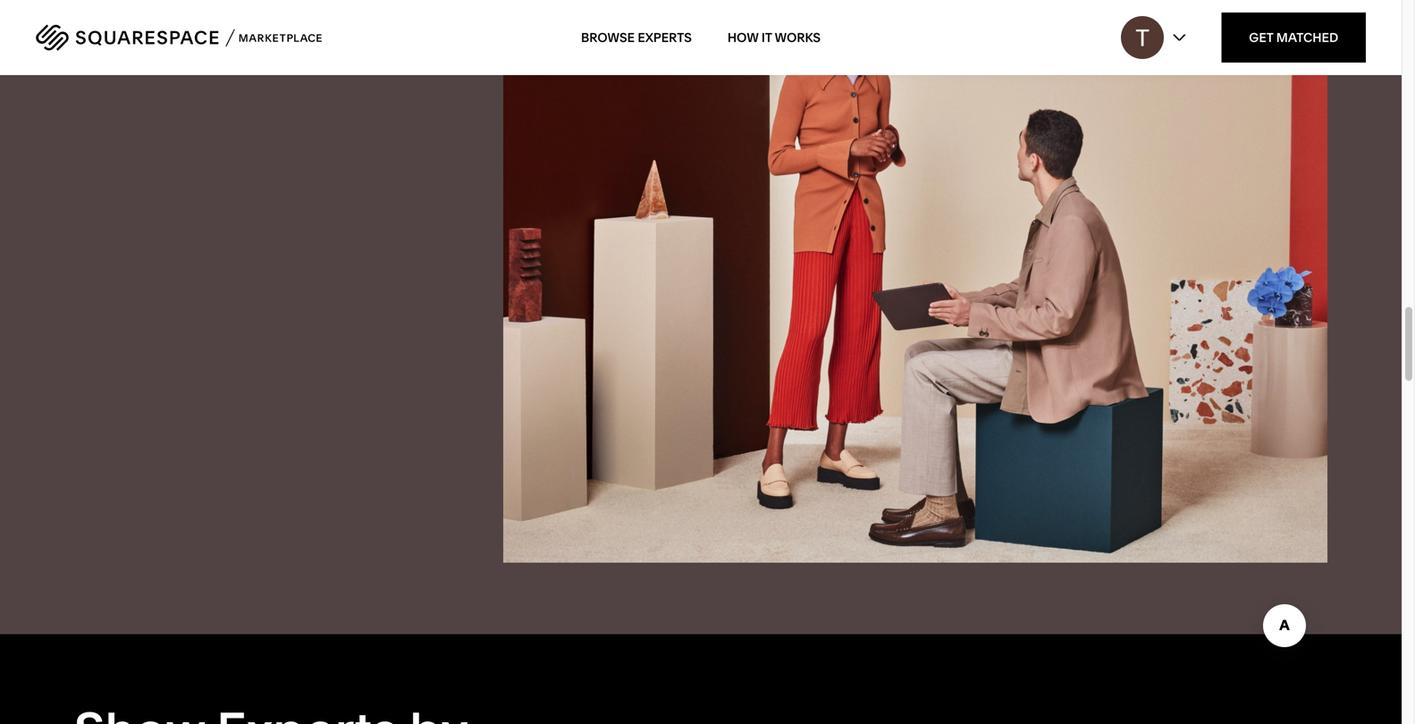 Task type: locate. For each thing, give the bounding box(es) containing it.
heading
[[74, 706, 601, 724]]

how
[[728, 30, 759, 45]]

get matched link
[[1222, 13, 1366, 63]]

browse experts
[[581, 30, 692, 45]]

matched
[[1276, 30, 1338, 45]]

it
[[761, 30, 772, 45]]

squarespace marketplace image
[[36, 24, 322, 51]]



Task type: vqa. For each thing, say whether or not it's contained in the screenshot.
Commerce
no



Task type: describe. For each thing, give the bounding box(es) containing it.
get matched
[[1249, 30, 1338, 45]]

browse
[[581, 30, 635, 45]]

works
[[775, 30, 821, 45]]

get
[[1249, 30, 1273, 45]]

browse experts link
[[581, 13, 692, 63]]

how it works
[[728, 30, 821, 45]]

how it works link
[[728, 13, 821, 63]]

experts
[[638, 30, 692, 45]]



